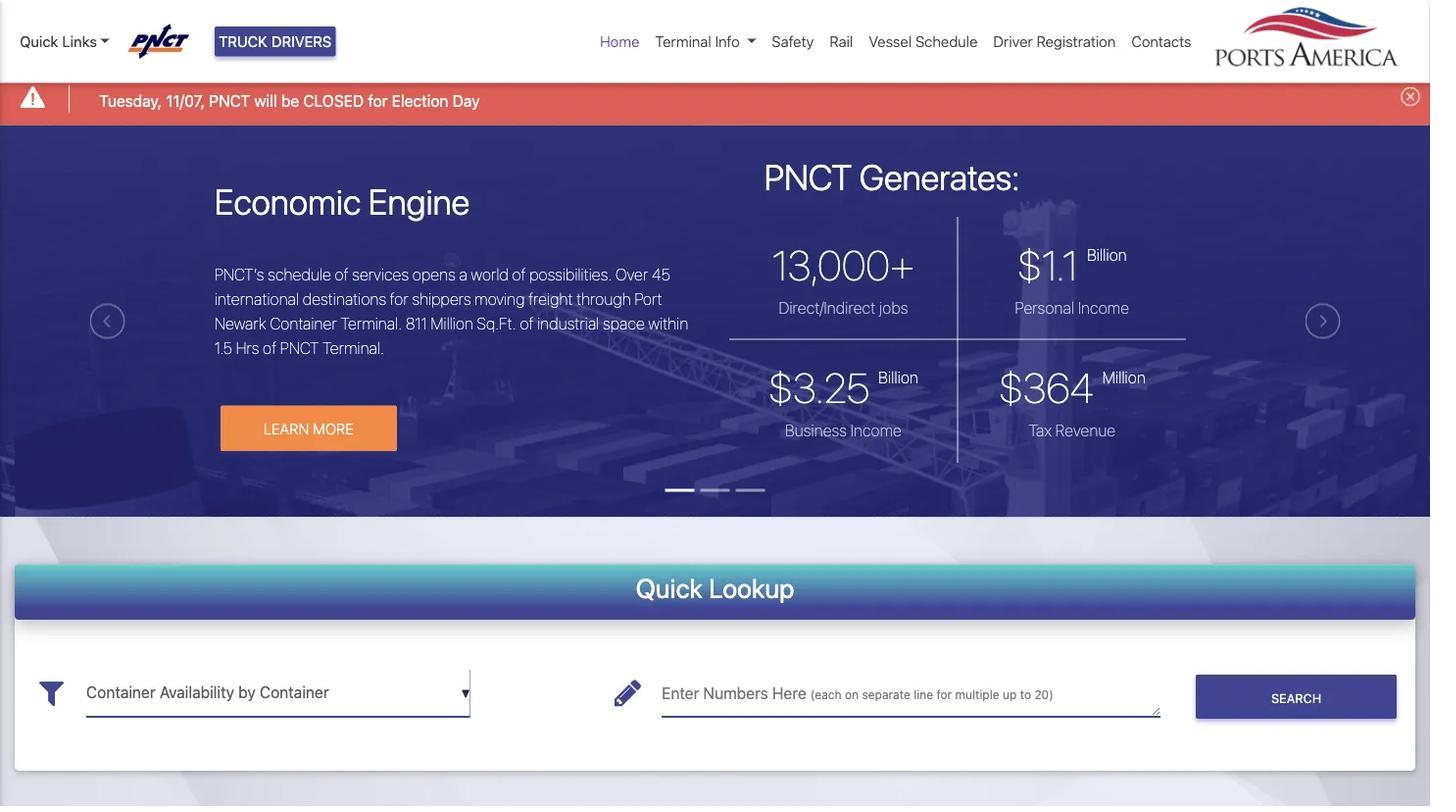 Task type: vqa. For each thing, say whether or not it's contained in the screenshot.
'to' to the left
no



Task type: describe. For each thing, give the bounding box(es) containing it.
contacts link
[[1124, 23, 1200, 60]]

for inside enter numbers here (each on separate line for multiple up to 20)
[[937, 688, 952, 702]]

more
[[313, 420, 354, 437]]

learn more button
[[220, 405, 397, 451]]

moving
[[475, 290, 525, 308]]

▼
[[461, 687, 470, 700]]

driver registration
[[994, 33, 1116, 50]]

industrial
[[537, 314, 599, 333]]

on
[[845, 688, 859, 702]]

possibilities.
[[530, 265, 612, 284]]

11/07,
[[166, 91, 205, 110]]

rail link
[[822, 23, 861, 60]]

terminal info link
[[648, 23, 764, 60]]

personal income
[[1015, 298, 1130, 317]]

economic
[[215, 181, 361, 222]]

closed
[[303, 91, 364, 110]]

of right hrs
[[263, 339, 277, 357]]

over
[[616, 265, 648, 284]]

income for $3.25
[[851, 421, 902, 439]]

separate
[[862, 688, 911, 702]]

through
[[577, 290, 631, 308]]

links
[[62, 33, 97, 50]]

pnct's schedule of services opens a world of possibilities.                                 over 45 international destinations for shippers moving freight through port newark container terminal.                                 811 million sq.ft. of industrial space within 1.5 hrs of pnct terminal.
[[215, 265, 689, 357]]

of right sq.ft.
[[520, 314, 534, 333]]

newark
[[215, 314, 266, 333]]

million inside $364 million
[[1103, 368, 1146, 386]]

quick for quick lookup
[[636, 572, 703, 604]]

a
[[459, 265, 468, 284]]

opens
[[413, 265, 456, 284]]

tuesday, 11/07, pnct will be closed for election day
[[99, 91, 480, 110]]

will
[[254, 91, 277, 110]]

tuesday, 11/07, pnct will be closed for election day alert
[[0, 72, 1431, 125]]

$3.25
[[769, 363, 870, 411]]

learn more
[[264, 420, 354, 437]]

billion for $3.25
[[879, 368, 919, 386]]

lookup
[[709, 572, 795, 604]]

vessel schedule link
[[861, 23, 986, 60]]

freight
[[529, 290, 573, 308]]

shippers
[[412, 290, 471, 308]]

of up destinations
[[335, 265, 349, 284]]

business income
[[785, 421, 902, 439]]

driver
[[994, 33, 1033, 50]]

sq.ft.
[[477, 314, 517, 333]]

(each
[[811, 688, 842, 702]]

quick links
[[20, 33, 97, 50]]

$3.25 billion
[[769, 363, 919, 411]]

tuesday,
[[99, 91, 162, 110]]

direct/indirect
[[779, 298, 876, 317]]

0 vertical spatial terminal.
[[341, 314, 402, 333]]

safety
[[772, 33, 814, 50]]

up
[[1003, 688, 1017, 702]]

45
[[652, 265, 671, 284]]

$364 million
[[999, 363, 1146, 411]]

pnct inside pnct's schedule of services opens a world of possibilities.                                 over 45 international destinations for shippers moving freight through port newark container terminal.                                 811 million sq.ft. of industrial space within 1.5 hrs of pnct terminal.
[[280, 339, 319, 357]]

learn
[[264, 420, 309, 437]]

for inside pnct's schedule of services opens a world of possibilities.                                 over 45 international destinations for shippers moving freight through port newark container terminal.                                 811 million sq.ft. of industrial space within 1.5 hrs of pnct terminal.
[[390, 290, 409, 308]]

enter
[[662, 684, 699, 703]]

info
[[715, 33, 740, 50]]

line
[[914, 688, 934, 702]]

drivers
[[271, 33, 332, 50]]

rail
[[830, 33, 853, 50]]

20)
[[1035, 688, 1054, 702]]

to
[[1020, 688, 1032, 702]]

schedule
[[916, 33, 978, 50]]

million inside pnct's schedule of services opens a world of possibilities.                                 over 45 international destinations for shippers moving freight through port newark container terminal.                                 811 million sq.ft. of industrial space within 1.5 hrs of pnct terminal.
[[431, 314, 473, 333]]

quick lookup
[[636, 572, 795, 604]]

of right world
[[512, 265, 526, 284]]

home
[[600, 33, 640, 50]]

vessel
[[869, 33, 912, 50]]

truck
[[219, 33, 268, 50]]



Task type: locate. For each thing, give the bounding box(es) containing it.
$1.1
[[1018, 240, 1079, 289]]

revenue
[[1056, 421, 1116, 439]]

pnct's
[[215, 265, 264, 284]]

of
[[335, 265, 349, 284], [512, 265, 526, 284], [520, 314, 534, 333], [263, 339, 277, 357]]

pnct
[[209, 91, 250, 110], [764, 155, 852, 197], [280, 339, 319, 357]]

2 horizontal spatial pnct
[[764, 155, 852, 197]]

for
[[368, 91, 388, 110], [390, 290, 409, 308], [937, 688, 952, 702]]

generates:
[[860, 155, 1020, 197]]

billion
[[1088, 245, 1127, 264], [879, 368, 919, 386]]

registration
[[1037, 33, 1116, 50]]

1 horizontal spatial billion
[[1088, 245, 1127, 264]]

1 vertical spatial pnct
[[764, 155, 852, 197]]

welcome to port newmark container terminal image
[[0, 125, 1431, 627]]

pnct down container
[[280, 339, 319, 357]]

income down the $3.25 billion
[[851, 421, 902, 439]]

engine
[[369, 181, 470, 222]]

0 vertical spatial pnct
[[209, 91, 250, 110]]

election
[[392, 91, 449, 110]]

world
[[471, 265, 509, 284]]

container
[[270, 314, 337, 333]]

quick left lookup
[[636, 572, 703, 604]]

income down the $1.1 billion
[[1078, 298, 1130, 317]]

1 horizontal spatial million
[[1103, 368, 1146, 386]]

destinations
[[303, 290, 386, 308]]

$1.1 billion
[[1018, 240, 1127, 289]]

schedule
[[268, 265, 331, 284]]

billion inside the $1.1 billion
[[1088, 245, 1127, 264]]

economic engine
[[215, 181, 470, 222]]

million
[[431, 314, 473, 333], [1103, 368, 1146, 386]]

1.5
[[215, 339, 232, 357]]

tax
[[1029, 421, 1052, 439]]

1 horizontal spatial income
[[1078, 298, 1130, 317]]

None text field
[[662, 669, 1161, 717]]

truck drivers link
[[215, 26, 336, 56]]

1 vertical spatial for
[[390, 290, 409, 308]]

terminal info
[[655, 33, 740, 50]]

0 horizontal spatial for
[[368, 91, 388, 110]]

for inside alert
[[368, 91, 388, 110]]

811
[[406, 314, 427, 333]]

$364
[[999, 363, 1094, 411]]

space
[[603, 314, 645, 333]]

1 vertical spatial million
[[1103, 368, 1146, 386]]

numbers
[[704, 684, 769, 703]]

port
[[635, 290, 663, 308]]

None text field
[[86, 669, 470, 717]]

1 vertical spatial quick
[[636, 572, 703, 604]]

pnct left will
[[209, 91, 250, 110]]

13,000+
[[773, 240, 915, 289]]

jobs
[[880, 298, 909, 317]]

be
[[281, 91, 299, 110]]

million up revenue
[[1103, 368, 1146, 386]]

tuesday, 11/07, pnct will be closed for election day link
[[99, 89, 480, 112]]

quick left links
[[20, 33, 58, 50]]

day
[[453, 91, 480, 110]]

services
[[352, 265, 409, 284]]

0 vertical spatial quick
[[20, 33, 58, 50]]

close image
[[1401, 87, 1421, 106]]

0 horizontal spatial income
[[851, 421, 902, 439]]

multiple
[[956, 688, 1000, 702]]

contacts
[[1132, 33, 1192, 50]]

hrs
[[236, 339, 259, 357]]

2 vertical spatial for
[[937, 688, 952, 702]]

0 vertical spatial billion
[[1088, 245, 1127, 264]]

2 vertical spatial pnct
[[280, 339, 319, 357]]

for up 811
[[390, 290, 409, 308]]

billion right $1.1
[[1088, 245, 1127, 264]]

0 horizontal spatial billion
[[879, 368, 919, 386]]

2 horizontal spatial for
[[937, 688, 952, 702]]

pnct up 13,000+
[[764, 155, 852, 197]]

income for $1.1
[[1078, 298, 1130, 317]]

0 vertical spatial million
[[431, 314, 473, 333]]

home link
[[592, 23, 648, 60]]

0 horizontal spatial pnct
[[209, 91, 250, 110]]

billion for $1.1
[[1088, 245, 1127, 264]]

vessel schedule
[[869, 33, 978, 50]]

quick for quick links
[[20, 33, 58, 50]]

1 horizontal spatial quick
[[636, 572, 703, 604]]

0 horizontal spatial million
[[431, 314, 473, 333]]

billion inside the $3.25 billion
[[879, 368, 919, 386]]

terminal
[[655, 33, 712, 50]]

1 vertical spatial billion
[[879, 368, 919, 386]]

pnct inside alert
[[209, 91, 250, 110]]

within
[[649, 314, 689, 333]]

business
[[785, 421, 847, 439]]

truck drivers
[[219, 33, 332, 50]]

search
[[1272, 690, 1322, 705]]

1 vertical spatial income
[[851, 421, 902, 439]]

quick inside quick links link
[[20, 33, 58, 50]]

enter numbers here (each on separate line for multiple up to 20)
[[662, 684, 1054, 703]]

1 horizontal spatial pnct
[[280, 339, 319, 357]]

0 vertical spatial for
[[368, 91, 388, 110]]

driver registration link
[[986, 23, 1124, 60]]

for right line
[[937, 688, 952, 702]]

billion down jobs
[[879, 368, 919, 386]]

pnct generates:
[[764, 155, 1020, 197]]

income
[[1078, 298, 1130, 317], [851, 421, 902, 439]]

0 horizontal spatial quick
[[20, 33, 58, 50]]

quick links link
[[20, 30, 110, 52]]

1 horizontal spatial for
[[390, 290, 409, 308]]

personal
[[1015, 298, 1075, 317]]

tax revenue
[[1029, 421, 1116, 439]]

here
[[773, 684, 807, 703]]

safety link
[[764, 23, 822, 60]]

million down shippers in the top left of the page
[[431, 314, 473, 333]]

1 vertical spatial terminal.
[[323, 339, 384, 357]]

13,000+ direct/indirect jobs
[[773, 240, 915, 317]]

0 vertical spatial income
[[1078, 298, 1130, 317]]

quick
[[20, 33, 58, 50], [636, 572, 703, 604]]

search button
[[1196, 675, 1397, 719]]

for left election
[[368, 91, 388, 110]]



